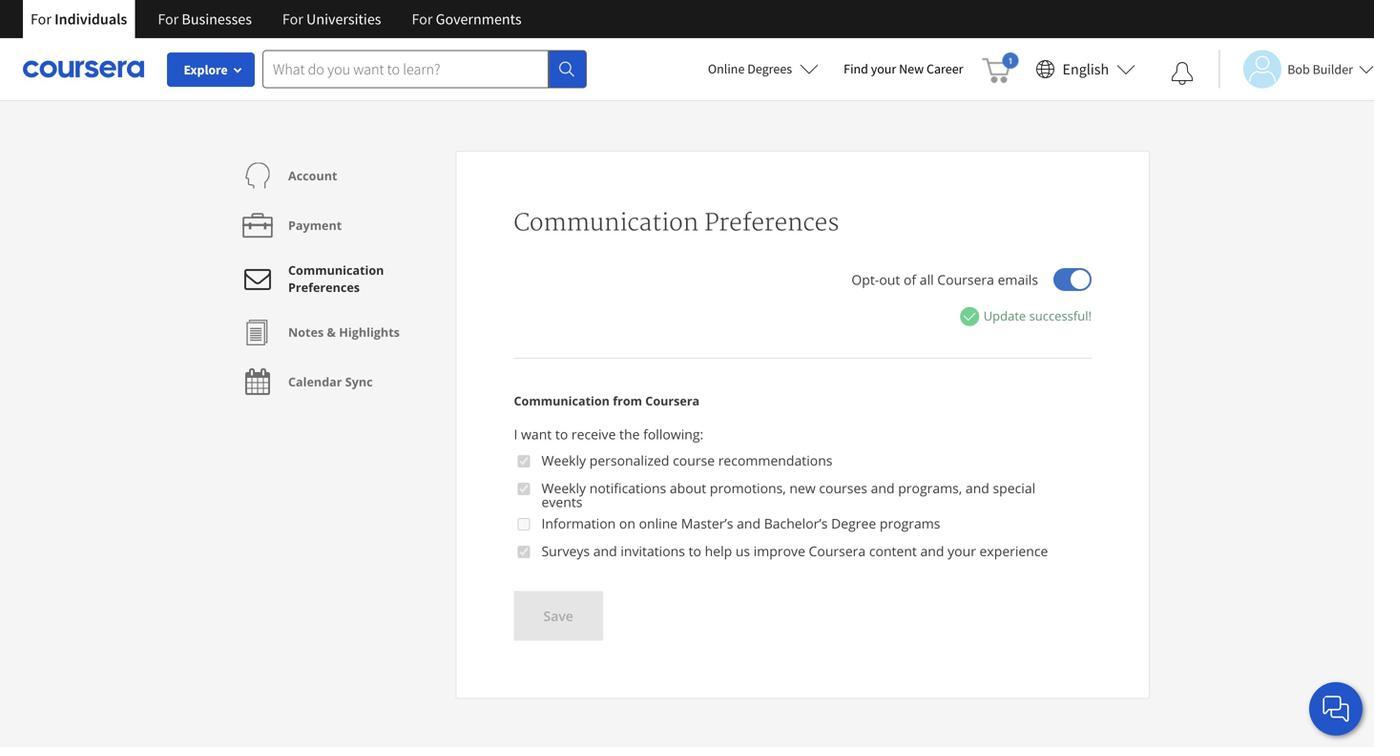 Task type: vqa. For each thing, say whether or not it's contained in the screenshot.
middle Innovation
no



Task type: locate. For each thing, give the bounding box(es) containing it.
0 vertical spatial communication
[[514, 209, 699, 238]]

for
[[31, 10, 51, 29], [158, 10, 179, 29], [282, 10, 303, 29], [412, 10, 433, 29]]

1 horizontal spatial preferences
[[705, 209, 839, 238]]

for left universities
[[282, 10, 303, 29]]

degrees
[[748, 60, 792, 77]]

sync
[[345, 374, 373, 390]]

find
[[844, 60, 869, 77]]

banner navigation
[[15, 0, 537, 38]]

0 vertical spatial weekly
[[542, 452, 586, 470]]

None search field
[[262, 50, 587, 88]]

for for governments
[[412, 10, 433, 29]]

events
[[542, 493, 583, 511]]

show notifications image
[[1171, 62, 1194, 85]]

1 for from the left
[[31, 10, 51, 29]]

information
[[542, 514, 616, 533]]

2 horizontal spatial coursera
[[938, 271, 995, 289]]

1 horizontal spatial communication preferences
[[514, 209, 839, 238]]

communication preferences
[[514, 209, 839, 238], [288, 262, 384, 295]]

your inside communication from coursera element
[[948, 542, 976, 560]]

preferences
[[705, 209, 839, 238], [288, 279, 360, 295]]

invitations
[[621, 542, 685, 560]]

0 horizontal spatial communication preferences
[[288, 262, 384, 295]]

for businesses
[[158, 10, 252, 29]]

1 vertical spatial weekly
[[542, 479, 586, 497]]

1 weekly from the top
[[542, 452, 586, 470]]

Information on online Master's and Bachelor's Degree programs checkbox
[[518, 517, 530, 532]]

courses
[[819, 479, 868, 497]]

notes & highlights
[[288, 324, 400, 340]]

for governments
[[412, 10, 522, 29]]

surveys
[[542, 542, 590, 560]]

of
[[904, 271, 917, 289]]

0 horizontal spatial your
[[871, 60, 897, 77]]

for left businesses
[[158, 10, 179, 29]]

weekly up information
[[542, 479, 586, 497]]

the
[[620, 425, 640, 443]]

save
[[544, 607, 574, 625]]

coursera down the degree
[[809, 542, 866, 560]]

shopping cart: 1 item image
[[983, 52, 1019, 83]]

your
[[871, 60, 897, 77], [948, 542, 976, 560]]

explore
[[184, 61, 228, 78]]

payment link
[[239, 200, 342, 250]]

weekly personalized course recommendations
[[542, 452, 833, 470]]

to right want
[[555, 425, 568, 443]]

update successful!
[[984, 307, 1092, 325]]

update successful! alert
[[960, 306, 1092, 327]]

online
[[639, 514, 678, 533]]

1 vertical spatial communication
[[288, 262, 384, 278]]

your right 'find'
[[871, 60, 897, 77]]

Surveys and invitations to help us improve Coursera content and your experience checkbox
[[518, 544, 530, 560]]

communication
[[514, 209, 699, 238], [288, 262, 384, 278], [514, 393, 610, 409]]

notifications
[[590, 479, 666, 497]]

master's
[[681, 514, 734, 533]]

universities
[[306, 10, 381, 29]]

personalized
[[590, 452, 670, 470]]

weekly inside weekly notifications about promotions, new courses and programs, and special events
[[542, 479, 586, 497]]

0 horizontal spatial preferences
[[288, 279, 360, 295]]

and down information
[[593, 542, 617, 560]]

weekly down want
[[542, 452, 586, 470]]

0 horizontal spatial coursera
[[646, 393, 700, 409]]

1 vertical spatial preferences
[[288, 279, 360, 295]]

for up what do you want to learn? text field in the top of the page
[[412, 10, 433, 29]]

opt-out of all coursera emails
[[852, 271, 1039, 289]]

promotions,
[[710, 479, 786, 497]]

experience
[[980, 542, 1048, 560]]

i want to receive the following:
[[514, 425, 704, 443]]

1 horizontal spatial to
[[689, 542, 702, 560]]

bob builder
[[1288, 61, 1354, 78]]

4 for from the left
[[412, 10, 433, 29]]

2 weekly from the top
[[542, 479, 586, 497]]

2 for from the left
[[158, 10, 179, 29]]

payment
[[288, 217, 342, 233]]

3 for from the left
[[282, 10, 303, 29]]

businesses
[[182, 10, 252, 29]]

1 vertical spatial your
[[948, 542, 976, 560]]

degree
[[831, 514, 876, 533]]

1 vertical spatial communication preferences
[[288, 262, 384, 295]]

0 vertical spatial to
[[555, 425, 568, 443]]

and
[[871, 479, 895, 497], [966, 479, 990, 497], [737, 514, 761, 533], [593, 542, 617, 560], [921, 542, 944, 560]]

Weekly personalized course recommendations checkbox
[[518, 454, 530, 469]]

1 vertical spatial to
[[689, 542, 702, 560]]

0 vertical spatial your
[[871, 60, 897, 77]]

2 vertical spatial coursera
[[809, 542, 866, 560]]

governments
[[436, 10, 522, 29]]

weekly
[[542, 452, 586, 470], [542, 479, 586, 497]]

chat with us image
[[1321, 694, 1352, 724]]

from
[[613, 393, 642, 409]]

find your new career link
[[834, 57, 973, 81]]

calendar sync
[[288, 374, 373, 390]]

for for individuals
[[31, 10, 51, 29]]

opt-
[[852, 271, 879, 289]]

english button
[[1029, 38, 1144, 100]]

1 horizontal spatial your
[[948, 542, 976, 560]]

weekly for weekly personalized course recommendations
[[542, 452, 586, 470]]

coursera
[[938, 271, 995, 289], [646, 393, 700, 409], [809, 542, 866, 560]]

career
[[927, 60, 964, 77]]

coursera right all
[[938, 271, 995, 289]]

communication preferences link
[[239, 250, 441, 307]]

for left individuals
[[31, 10, 51, 29]]

Weekly notifications about promotions, new courses and programs, and special events checkbox
[[518, 482, 530, 497]]

to left help
[[689, 542, 702, 560]]

us
[[736, 542, 750, 560]]

to
[[555, 425, 568, 443], [689, 542, 702, 560]]

surveys and invitations to help us improve coursera content and your experience
[[542, 542, 1048, 560]]

0 vertical spatial preferences
[[705, 209, 839, 238]]

account
[[288, 168, 337, 184]]

following:
[[643, 425, 704, 443]]

your left experience
[[948, 542, 976, 560]]

0 vertical spatial communication preferences
[[514, 209, 839, 238]]

coursera up following:
[[646, 393, 700, 409]]



Task type: describe. For each thing, give the bounding box(es) containing it.
improve
[[754, 542, 806, 560]]

account link
[[239, 151, 337, 200]]

online degrees button
[[693, 48, 834, 90]]

communication preferences inside account settings element
[[288, 262, 384, 295]]

What do you want to learn? text field
[[262, 50, 549, 88]]

opt-out of all coursera emails switch
[[1054, 268, 1092, 291]]

for for businesses
[[158, 10, 179, 29]]

opt-out of all coursera emails image
[[1071, 270, 1090, 289]]

weekly notifications about promotions, new courses and programs, and special events
[[542, 479, 1036, 511]]

special
[[993, 479, 1036, 497]]

weekly for weekly notifications about promotions, new courses and programs, and special events
[[542, 479, 586, 497]]

content
[[869, 542, 917, 560]]

want
[[521, 425, 552, 443]]

coursera image
[[23, 54, 144, 84]]

bachelor's
[[764, 514, 828, 533]]

online degrees
[[708, 60, 792, 77]]

calendar sync link
[[239, 357, 373, 407]]

out
[[879, 271, 900, 289]]

calendar
[[288, 374, 342, 390]]

programs
[[880, 514, 941, 533]]

communication from coursera element
[[514, 452, 1092, 572]]

new
[[899, 60, 924, 77]]

i
[[514, 425, 518, 443]]

information on online master's and bachelor's degree programs
[[542, 514, 941, 533]]

save button
[[514, 591, 603, 641]]

for individuals
[[31, 10, 127, 29]]

individuals
[[55, 10, 127, 29]]

preferences inside communication preferences
[[288, 279, 360, 295]]

and up us
[[737, 514, 761, 533]]

account settings element
[[224, 151, 456, 407]]

and down programs
[[921, 542, 944, 560]]

find your new career
[[844, 60, 964, 77]]

help
[[705, 542, 732, 560]]

communication inside account settings element
[[288, 262, 384, 278]]

for for universities
[[282, 10, 303, 29]]

all
[[920, 271, 934, 289]]

notes
[[288, 324, 324, 340]]

english
[[1063, 60, 1109, 79]]

receive
[[572, 425, 616, 443]]

1 vertical spatial coursera
[[646, 393, 700, 409]]

explore button
[[167, 52, 255, 87]]

about
[[670, 479, 707, 497]]

update
[[984, 307, 1026, 325]]

course
[[673, 452, 715, 470]]

online
[[708, 60, 745, 77]]

and left special
[[966, 479, 990, 497]]

0 horizontal spatial to
[[555, 425, 568, 443]]

notes & highlights link
[[239, 307, 400, 357]]

on
[[619, 514, 636, 533]]

for universities
[[282, 10, 381, 29]]

emails
[[998, 271, 1039, 289]]

bob
[[1288, 61, 1310, 78]]

2 vertical spatial communication
[[514, 393, 610, 409]]

&
[[327, 324, 336, 340]]

and right courses
[[871, 479, 895, 497]]

new
[[790, 479, 816, 497]]

to inside communication from coursera element
[[689, 542, 702, 560]]

recommendations
[[718, 452, 833, 470]]

0 vertical spatial coursera
[[938, 271, 995, 289]]

builder
[[1313, 61, 1354, 78]]

communication from coursera
[[514, 393, 700, 409]]

highlights
[[339, 324, 400, 340]]

successful!
[[1030, 307, 1092, 325]]

programs,
[[898, 479, 962, 497]]

1 horizontal spatial coursera
[[809, 542, 866, 560]]

bob builder button
[[1219, 50, 1375, 88]]



